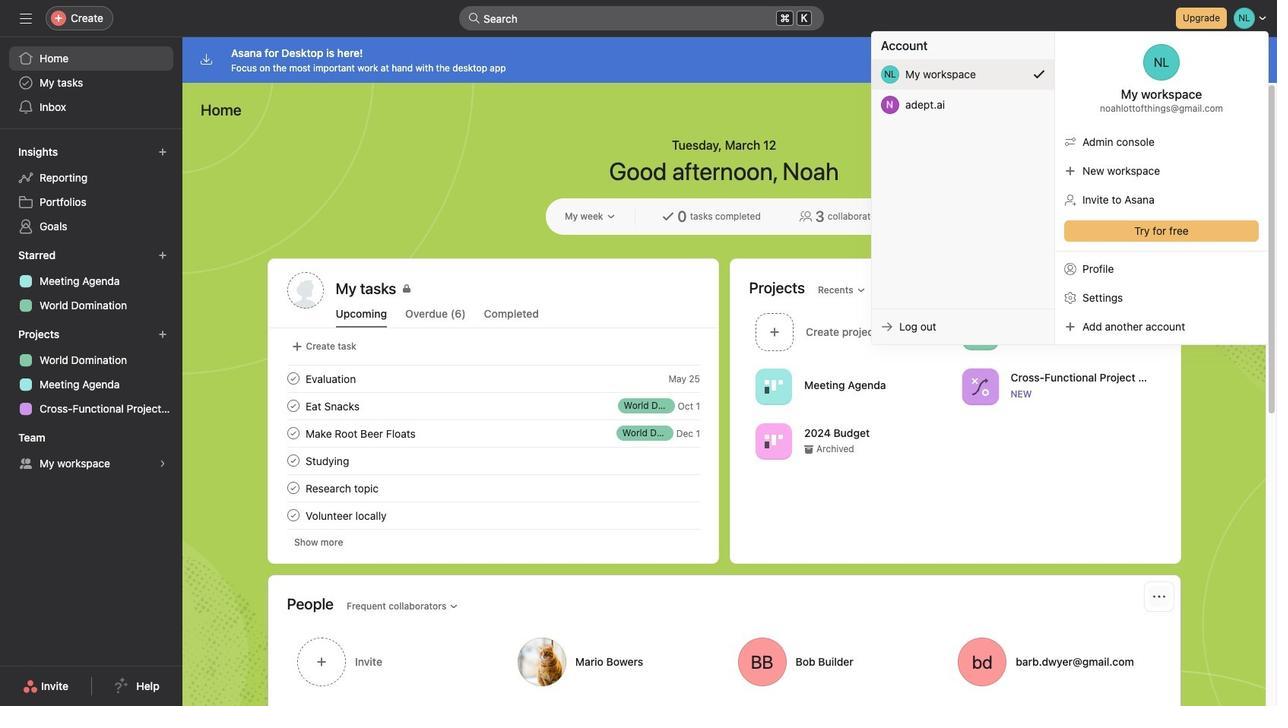 Task type: vqa. For each thing, say whether or not it's contained in the screenshot.
3rd Mark complete image from the top of the page
yes



Task type: locate. For each thing, give the bounding box(es) containing it.
5 mark complete image from the top
[[284, 506, 302, 525]]

new insights image
[[158, 147, 167, 157]]

1 mark complete checkbox from the top
[[284, 479, 302, 497]]

radio item
[[872, 59, 1054, 90]]

mark complete image
[[284, 369, 302, 388], [284, 397, 302, 415], [284, 452, 302, 470], [284, 479, 302, 497], [284, 506, 302, 525]]

2 mark complete image from the top
[[284, 397, 302, 415]]

global element
[[0, 37, 182, 128]]

insights element
[[0, 138, 182, 242]]

projects element
[[0, 321, 182, 424]]

2 mark complete checkbox from the top
[[284, 506, 302, 525]]

Mark complete checkbox
[[284, 369, 302, 388], [284, 397, 302, 415], [284, 424, 302, 442], [284, 452, 302, 470]]

Mark complete checkbox
[[284, 479, 302, 497], [284, 506, 302, 525]]

mark complete image for first mark complete option
[[284, 369, 302, 388]]

None field
[[459, 6, 824, 30]]

add items to starred image
[[158, 251, 167, 260]]

3 mark complete image from the top
[[284, 452, 302, 470]]

0 vertical spatial mark complete checkbox
[[284, 479, 302, 497]]

mark complete image for first mark complete option from the bottom
[[284, 452, 302, 470]]

starred element
[[0, 242, 182, 321]]

menu
[[872, 32, 1268, 344]]

teams element
[[0, 424, 182, 479]]

new project or portfolio image
[[158, 330, 167, 339]]

1 vertical spatial mark complete checkbox
[[284, 506, 302, 525]]

1 mark complete image from the top
[[284, 369, 302, 388]]



Task type: describe. For each thing, give the bounding box(es) containing it.
board image
[[764, 377, 783, 396]]

Search tasks, projects, and more text field
[[459, 6, 824, 30]]

mark complete image for 3rd mark complete option from the bottom of the page
[[284, 397, 302, 415]]

4 mark complete checkbox from the top
[[284, 452, 302, 470]]

board image
[[764, 432, 783, 450]]

2 mark complete checkbox from the top
[[284, 397, 302, 415]]

3 mark complete checkbox from the top
[[284, 424, 302, 442]]

add profile photo image
[[287, 272, 323, 309]]

4 mark complete image from the top
[[284, 479, 302, 497]]

see details, my workspace image
[[158, 459, 167, 468]]

line_and_symbols image
[[971, 377, 989, 396]]

1 mark complete checkbox from the top
[[284, 369, 302, 388]]

mark complete image
[[284, 424, 302, 442]]

rocket image
[[971, 323, 989, 341]]

prominent image
[[468, 12, 480, 24]]

hide sidebar image
[[20, 12, 32, 24]]



